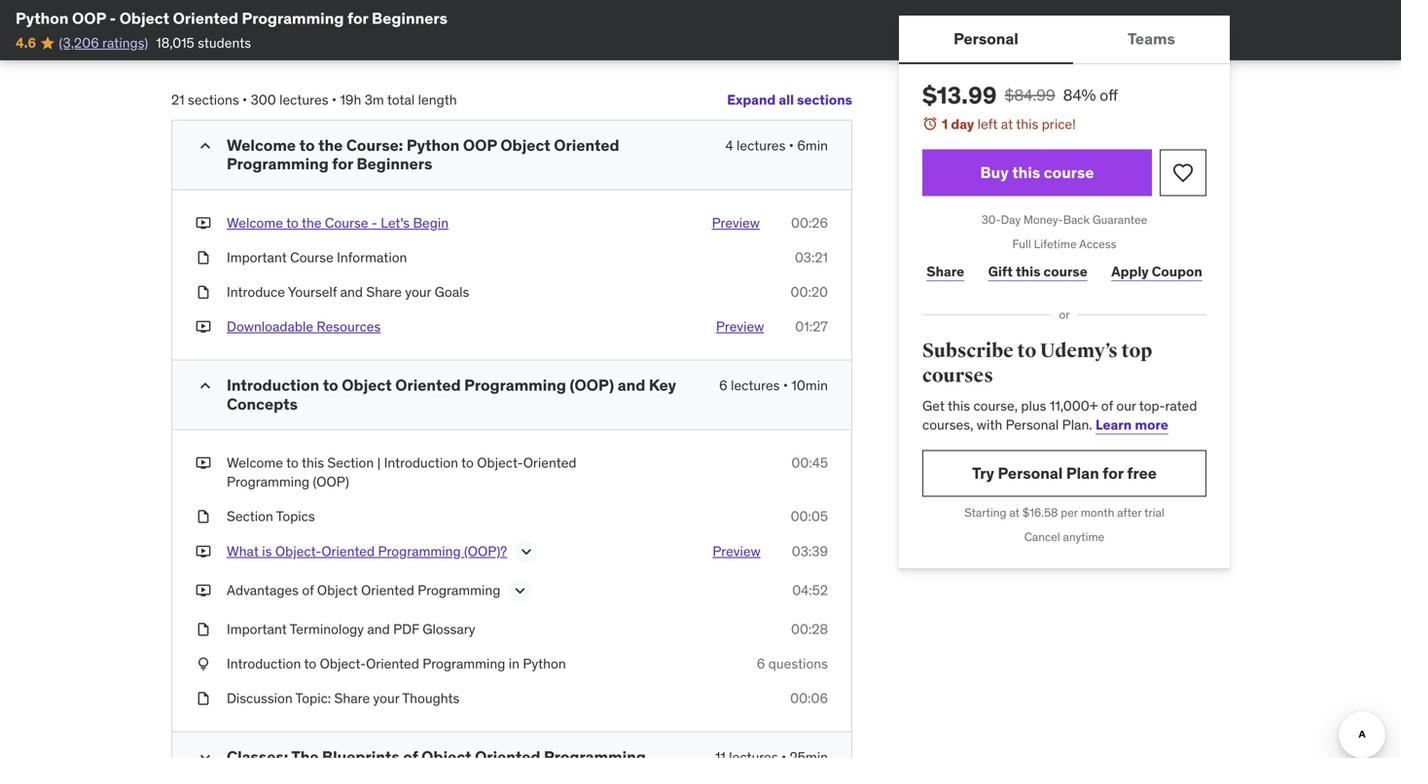 Task type: vqa. For each thing, say whether or not it's contained in the screenshot.
"Photography" inside the 'Real Estate Photography' link
no



Task type: locate. For each thing, give the bounding box(es) containing it.
1 vertical spatial personal
[[1006, 416, 1059, 433]]

1 welcome from the top
[[227, 135, 296, 155]]

discussion
[[227, 690, 293, 707]]

object- for introduction to object-oriented programming in python
[[320, 655, 366, 672]]

1 small image from the top
[[196, 136, 215, 156]]

ratings)
[[102, 34, 148, 51]]

1 vertical spatial of
[[302, 581, 314, 599]]

preview for 03:39
[[713, 542, 761, 560]]

0 vertical spatial small image
[[196, 136, 215, 156]]

5 xsmall image from the top
[[196, 689, 211, 708]]

2 vertical spatial share
[[334, 690, 370, 707]]

2 vertical spatial object-
[[320, 655, 366, 672]]

1 vertical spatial important
[[227, 620, 287, 638]]

guarantee
[[1093, 212, 1148, 227]]

6 left questions
[[757, 655, 765, 672]]

python oop - object oriented programming for beginners
[[16, 8, 448, 28]]

1 vertical spatial welcome
[[227, 214, 283, 231]]

preview
[[712, 214, 760, 231], [716, 318, 764, 335], [713, 542, 761, 560]]

show lecture description image
[[517, 542, 536, 561], [510, 581, 530, 600]]

0 horizontal spatial your
[[373, 690, 399, 707]]

2 small image from the top
[[196, 376, 215, 396]]

of up terminology
[[302, 581, 314, 599]]

1 horizontal spatial of
[[1102, 397, 1113, 414]]

small image
[[196, 136, 215, 156], [196, 376, 215, 396], [196, 748, 215, 758]]

share down information
[[366, 283, 402, 301]]

this right 'buy'
[[1012, 163, 1041, 182]]

top
[[1122, 339, 1153, 363]]

share right the topic:
[[334, 690, 370, 707]]

tab list
[[899, 16, 1230, 64]]

your
[[405, 283, 431, 301], [373, 690, 399, 707]]

1 vertical spatial small image
[[196, 376, 215, 396]]

section up what
[[227, 508, 273, 525]]

xsmall image
[[196, 317, 211, 336], [196, 507, 211, 526], [196, 542, 211, 561], [196, 620, 211, 639], [196, 689, 211, 708]]

sections
[[797, 91, 853, 108], [188, 91, 239, 109]]

downloadable resources
[[227, 318, 381, 335]]

1 vertical spatial the
[[302, 214, 322, 231]]

object- up discussion topic: share your thoughts
[[320, 655, 366, 672]]

10min
[[792, 377, 828, 394]]

and inside introduction to object oriented programming (oop) and key concepts
[[618, 375, 646, 395]]

important up introduce
[[227, 249, 287, 266]]

0 horizontal spatial of
[[302, 581, 314, 599]]

00:20
[[791, 283, 828, 301]]

1 sections from the left
[[797, 91, 853, 108]]

share inside share button
[[927, 263, 965, 280]]

programming inside welcome to this section | introduction to object-oriented programming (oop)
[[227, 473, 310, 491]]

welcome up introduce
[[227, 214, 283, 231]]

2 course from the top
[[1044, 263, 1088, 280]]

19h 3m
[[340, 91, 384, 109]]

6 for 6 questions
[[757, 655, 765, 672]]

starting
[[965, 505, 1007, 520]]

welcome inside button
[[227, 214, 283, 231]]

0 vertical spatial important
[[227, 249, 287, 266]]

terminology
[[290, 620, 364, 638]]

for up '19h 3m'
[[347, 8, 368, 28]]

6 right the key
[[719, 377, 728, 394]]

1 horizontal spatial (oop)
[[570, 375, 614, 395]]

programming inside welcome to the course: python oop object oriented programming for beginners
[[227, 154, 329, 174]]

to up the topic:
[[304, 655, 317, 672]]

apply
[[1112, 263, 1149, 280]]

python up 4.6
[[16, 8, 69, 28]]

oriented inside welcome to this section | introduction to object-oriented programming (oop)
[[523, 454, 577, 472]]

and up resources
[[340, 283, 363, 301]]

glossary
[[423, 620, 475, 638]]

personal up the $13.99
[[954, 29, 1019, 49]]

course up yourself
[[290, 249, 334, 266]]

1 vertical spatial object-
[[275, 542, 322, 560]]

the for course:
[[318, 135, 343, 155]]

advantages of object oriented programming
[[227, 581, 501, 599]]

to left 'udemy's' in the right of the page
[[1017, 339, 1037, 363]]

1 day left at this price!
[[942, 115, 1076, 133]]

of left our
[[1102, 397, 1113, 414]]

introduction right |
[[384, 454, 458, 472]]

0 horizontal spatial 6
[[719, 377, 728, 394]]

sections right all
[[797, 91, 853, 108]]

introduction to object oriented programming (oop) and key concepts
[[227, 375, 677, 414]]

0 vertical spatial course
[[1044, 163, 1094, 182]]

lectures right 300
[[279, 91, 329, 109]]

xsmall image
[[196, 213, 211, 232], [196, 248, 211, 267], [196, 283, 211, 302], [196, 454, 211, 473], [196, 581, 211, 600], [196, 654, 211, 674]]

beginners up let's
[[357, 154, 433, 174]]

to for subscribe to udemy's top courses
[[1017, 339, 1037, 363]]

0 vertical spatial and
[[340, 283, 363, 301]]

- inside button
[[372, 214, 378, 231]]

xsmall image for discussion topic: share your thoughts
[[196, 689, 211, 708]]

1 horizontal spatial oop
[[463, 135, 497, 155]]

preview left 03:39
[[713, 542, 761, 560]]

to inside button
[[286, 214, 299, 231]]

1 vertical spatial at
[[1010, 505, 1020, 520]]

introduction for object
[[227, 375, 319, 395]]

to for introduction to object oriented programming (oop) and key concepts
[[323, 375, 338, 395]]

1 vertical spatial for
[[332, 154, 353, 174]]

3 welcome from the top
[[227, 454, 283, 472]]

0 horizontal spatial oop
[[72, 8, 106, 28]]

to for welcome to this section | introduction to object-oriented programming (oop)
[[286, 454, 299, 472]]

1 vertical spatial introduction
[[384, 454, 458, 472]]

welcome
[[227, 135, 296, 155], [227, 214, 283, 231], [227, 454, 283, 472]]

2 xsmall image from the top
[[196, 507, 211, 526]]

introduction down downloadable
[[227, 375, 319, 395]]

1 horizontal spatial 6
[[757, 655, 765, 672]]

learn
[[1096, 416, 1132, 433]]

1 horizontal spatial -
[[372, 214, 378, 231]]

1 vertical spatial section
[[227, 508, 273, 525]]

00:06
[[790, 690, 828, 707]]

rated
[[1166, 397, 1198, 414]]

more
[[1135, 416, 1169, 433]]

access
[[1080, 236, 1117, 251]]

1 vertical spatial and
[[618, 375, 646, 395]]

1 horizontal spatial python
[[407, 135, 460, 155]]

your left goals
[[405, 283, 431, 301]]

expand
[[727, 91, 776, 108]]

personal
[[954, 29, 1019, 49], [1006, 416, 1059, 433], [998, 463, 1063, 483]]

00:45
[[792, 454, 828, 472]]

1 vertical spatial lectures
[[737, 137, 786, 154]]

the for course
[[302, 214, 322, 231]]

• left 10min
[[783, 377, 788, 394]]

0 vertical spatial share
[[927, 263, 965, 280]]

our
[[1117, 397, 1136, 414]]

2 vertical spatial introduction
[[227, 655, 301, 672]]

4 xsmall image from the top
[[196, 620, 211, 639]]

0 vertical spatial 6
[[719, 377, 728, 394]]

for
[[347, 8, 368, 28], [332, 154, 353, 174], [1103, 463, 1124, 483]]

important down advantages
[[227, 620, 287, 638]]

for left free
[[1103, 463, 1124, 483]]

1 vertical spatial 6
[[757, 655, 765, 672]]

2 vertical spatial preview
[[713, 542, 761, 560]]

welcome up section topics
[[227, 454, 283, 472]]

small image for programming
[[196, 136, 215, 156]]

in
[[509, 655, 520, 672]]

lifetime
[[1034, 236, 1077, 251]]

at left $16.58 on the bottom
[[1010, 505, 1020, 520]]

|
[[377, 454, 381, 472]]

gift this course
[[989, 263, 1088, 280]]

2 important from the top
[[227, 620, 287, 638]]

show lecture description image right (oop)?
[[517, 542, 536, 561]]

to inside subscribe to udemy's top courses
[[1017, 339, 1037, 363]]

2 vertical spatial lectures
[[731, 377, 780, 394]]

show lecture description image up the in
[[510, 581, 530, 600]]

1
[[942, 115, 948, 133]]

total
[[387, 91, 415, 109]]

subscribe to udemy's top courses
[[923, 339, 1153, 388]]

oop inside welcome to the course: python oop object oriented programming for beginners
[[463, 135, 497, 155]]

• for 6 lectures • 10min
[[783, 377, 788, 394]]

section left |
[[327, 454, 374, 472]]

personal button
[[899, 16, 1073, 62]]

6 questions
[[757, 655, 828, 672]]

1 vertical spatial (oop)
[[313, 473, 349, 491]]

this down '$84.99'
[[1016, 115, 1039, 133]]

2 vertical spatial small image
[[196, 748, 215, 758]]

of
[[1102, 397, 1113, 414], [302, 581, 314, 599]]

course inside button
[[1044, 163, 1094, 182]]

programming inside introduction to object oriented programming (oop) and key concepts
[[464, 375, 566, 395]]

21
[[171, 91, 185, 109]]

- left let's
[[372, 214, 378, 231]]

6 xsmall image from the top
[[196, 654, 211, 674]]

this for get
[[948, 397, 970, 414]]

lectures
[[279, 91, 329, 109], [737, 137, 786, 154], [731, 377, 780, 394]]

and left the key
[[618, 375, 646, 395]]

subscribe
[[923, 339, 1014, 363]]

preview up "6 lectures • 10min"
[[716, 318, 764, 335]]

this up courses, at the right bottom
[[948, 397, 970, 414]]

course
[[171, 36, 250, 65], [325, 214, 368, 231], [290, 249, 334, 266]]

1 vertical spatial course
[[1044, 263, 1088, 280]]

and left pdf
[[367, 620, 390, 638]]

30-
[[982, 212, 1001, 227]]

0 horizontal spatial and
[[340, 283, 363, 301]]

(oop) inside introduction to object oriented programming (oop) and key concepts
[[570, 375, 614, 395]]

• for 4 lectures • 6min
[[789, 137, 794, 154]]

personal inside button
[[954, 29, 1019, 49]]

lectures left 10min
[[731, 377, 780, 394]]

0 vertical spatial show lecture description image
[[517, 542, 536, 561]]

downloadable
[[227, 318, 313, 335]]

at inside starting at $16.58 per month after trial cancel anytime
[[1010, 505, 1020, 520]]

to down resources
[[323, 375, 338, 395]]

1 horizontal spatial section
[[327, 454, 374, 472]]

section
[[327, 454, 374, 472], [227, 508, 273, 525]]

1 vertical spatial python
[[407, 135, 460, 155]]

2 welcome from the top
[[227, 214, 283, 231]]

(oop)
[[570, 375, 614, 395], [313, 473, 349, 491]]

section inside welcome to this section | introduction to object-oriented programming (oop)
[[327, 454, 374, 472]]

all
[[779, 91, 794, 108]]

object- inside welcome to this section | introduction to object-oriented programming (oop)
[[477, 454, 523, 472]]

to down the 21 sections • 300 lectures • 19h 3m total length
[[299, 135, 315, 155]]

4 xsmall image from the top
[[196, 454, 211, 473]]

0 vertical spatial welcome
[[227, 135, 296, 155]]

oriented inside button
[[321, 542, 375, 560]]

preview left 00:26
[[712, 214, 760, 231]]

3 xsmall image from the top
[[196, 283, 211, 302]]

the up important course information at left top
[[302, 214, 322, 231]]

04:52
[[792, 581, 828, 599]]

course up information
[[325, 214, 368, 231]]

• left '19h 3m'
[[332, 91, 337, 109]]

2 xsmall image from the top
[[196, 248, 211, 267]]

at right left
[[1001, 115, 1013, 133]]

2 vertical spatial python
[[523, 655, 566, 672]]

object- right is at the left
[[275, 542, 322, 560]]

1 vertical spatial preview
[[716, 318, 764, 335]]

xsmall image for introduction to object-oriented programming in python
[[196, 654, 211, 674]]

0 horizontal spatial sections
[[188, 91, 239, 109]]

welcome down 300
[[227, 135, 296, 155]]

welcome to the course - let's begin
[[227, 214, 449, 231]]

for inside welcome to the course: python oop object oriented programming for beginners
[[332, 154, 353, 174]]

0 vertical spatial object-
[[477, 454, 523, 472]]

introduction inside introduction to object oriented programming (oop) and key concepts
[[227, 375, 319, 395]]

• left 300
[[242, 91, 247, 109]]

1 horizontal spatial and
[[367, 620, 390, 638]]

what is object-oriented programming (oop)? button
[[227, 542, 507, 565]]

share left gift
[[927, 263, 965, 280]]

0 vertical spatial section
[[327, 454, 374, 472]]

1 xsmall image from the top
[[196, 213, 211, 232]]

1 vertical spatial beginners
[[357, 154, 433, 174]]

the left course:
[[318, 135, 343, 155]]

introduction up the discussion
[[227, 655, 301, 672]]

sections right 21
[[188, 91, 239, 109]]

1 course from the top
[[1044, 163, 1094, 182]]

0 vertical spatial -
[[110, 8, 116, 28]]

topics
[[276, 508, 315, 525]]

2 horizontal spatial and
[[618, 375, 646, 395]]

with
[[977, 416, 1003, 433]]

python
[[16, 8, 69, 28], [407, 135, 460, 155], [523, 655, 566, 672]]

to inside welcome to the course: python oop object oriented programming for beginners
[[299, 135, 315, 155]]

1 horizontal spatial your
[[405, 283, 431, 301]]

xsmall image for important terminology and pdf glossary
[[196, 620, 211, 639]]

at
[[1001, 115, 1013, 133], [1010, 505, 1020, 520]]

1 important from the top
[[227, 249, 287, 266]]

course,
[[974, 397, 1018, 414]]

1 vertical spatial -
[[372, 214, 378, 231]]

welcome for welcome to the course: python oop object oriented programming for beginners
[[227, 135, 296, 155]]

welcome for welcome to the course - let's begin
[[227, 214, 283, 231]]

money-
[[1024, 212, 1064, 227]]

course down python oop - object oriented programming for beginners
[[171, 36, 250, 65]]

0 vertical spatial of
[[1102, 397, 1113, 414]]

beginners up total
[[372, 8, 448, 28]]

this inside button
[[1012, 163, 1041, 182]]

(oop) left the key
[[570, 375, 614, 395]]

your down introduction to object-oriented programming in python on the left bottom of the page
[[373, 690, 399, 707]]

personal down plus
[[1006, 416, 1059, 433]]

course down lifetime
[[1044, 263, 1088, 280]]

welcome inside welcome to the course: python oop object oriented programming for beginners
[[227, 135, 296, 155]]

0 horizontal spatial (oop)
[[313, 473, 349, 491]]

(oop) up topics
[[313, 473, 349, 491]]

this
[[1016, 115, 1039, 133], [1012, 163, 1041, 182], [1016, 263, 1041, 280], [948, 397, 970, 414], [302, 454, 324, 472]]

1 vertical spatial course
[[325, 214, 368, 231]]

0 vertical spatial introduction
[[227, 375, 319, 395]]

0 vertical spatial your
[[405, 283, 431, 301]]

30-day money-back guarantee full lifetime access
[[982, 212, 1148, 251]]

this inside get this course, plus 11,000+ of our top-rated courses, with personal plan.
[[948, 397, 970, 414]]

to up important course information at left top
[[286, 214, 299, 231]]

welcome inside welcome to this section | introduction to object-oriented programming (oop)
[[227, 454, 283, 472]]

this inside welcome to this section | introduction to object-oriented programming (oop)
[[302, 454, 324, 472]]

to up topics
[[286, 454, 299, 472]]

0 horizontal spatial python
[[16, 8, 69, 28]]

for up the 'welcome to the course - let's begin'
[[332, 154, 353, 174]]

1 vertical spatial show lecture description image
[[510, 581, 530, 600]]

object- inside button
[[275, 542, 322, 560]]

learn more
[[1096, 416, 1169, 433]]

oriented inside welcome to the course: python oop object oriented programming for beginners
[[554, 135, 620, 155]]

(3,206 ratings)
[[59, 34, 148, 51]]

the inside button
[[302, 214, 322, 231]]

get this course, plus 11,000+ of our top-rated courses, with personal plan.
[[923, 397, 1198, 433]]

1 vertical spatial oop
[[463, 135, 497, 155]]

course up back
[[1044, 163, 1094, 182]]

personal up $16.58 on the bottom
[[998, 463, 1063, 483]]

2 vertical spatial welcome
[[227, 454, 283, 472]]

this for gift
[[1016, 263, 1041, 280]]

to for introduction to object-oriented programming in python
[[304, 655, 317, 672]]

python right the in
[[523, 655, 566, 672]]

- up "(3,206 ratings)"
[[110, 8, 116, 28]]

personal inside get this course, plus 11,000+ of our top-rated courses, with personal plan.
[[1006, 416, 1059, 433]]

the inside welcome to the course: python oop object oriented programming for beginners
[[318, 135, 343, 155]]

lectures right 4
[[737, 137, 786, 154]]

alarm image
[[923, 116, 938, 131]]

course
[[1044, 163, 1094, 182], [1044, 263, 1088, 280]]

what is object-oriented programming (oop)?
[[227, 542, 507, 560]]

2 vertical spatial and
[[367, 620, 390, 638]]

this up topics
[[302, 454, 324, 472]]

python down length
[[407, 135, 460, 155]]

0 vertical spatial personal
[[954, 29, 1019, 49]]

course:
[[346, 135, 403, 155]]

0 vertical spatial at
[[1001, 115, 1013, 133]]

beginners
[[372, 8, 448, 28], [357, 154, 433, 174]]

share
[[927, 263, 965, 280], [366, 283, 402, 301], [334, 690, 370, 707]]

to for welcome to the course - let's begin
[[286, 214, 299, 231]]

oriented
[[173, 8, 238, 28], [554, 135, 620, 155], [395, 375, 461, 395], [523, 454, 577, 472], [321, 542, 375, 560], [361, 581, 415, 599], [366, 655, 419, 672]]

0 vertical spatial (oop)
[[570, 375, 614, 395]]

0 vertical spatial the
[[318, 135, 343, 155]]

2 vertical spatial personal
[[998, 463, 1063, 483]]

preview for 01:27
[[716, 318, 764, 335]]

object- down introduction to object oriented programming (oop) and key concepts on the left
[[477, 454, 523, 472]]

to inside introduction to object oriented programming (oop) and key concepts
[[323, 375, 338, 395]]

of inside get this course, plus 11,000+ of our top-rated courses, with personal plan.
[[1102, 397, 1113, 414]]

to for welcome to the course: python oop object oriented programming for beginners
[[299, 135, 315, 155]]

(oop)?
[[464, 542, 507, 560]]

beginners inside welcome to the course: python oop object oriented programming for beginners
[[357, 154, 433, 174]]

this right gift
[[1016, 263, 1041, 280]]

or
[[1059, 307, 1070, 322]]

• left 6min
[[789, 137, 794, 154]]

1 horizontal spatial sections
[[797, 91, 853, 108]]

expand all sections
[[727, 91, 853, 108]]



Task type: describe. For each thing, give the bounding box(es) containing it.
yourself
[[288, 283, 337, 301]]

0 vertical spatial oop
[[72, 8, 106, 28]]

price!
[[1042, 115, 1076, 133]]

and for your
[[340, 283, 363, 301]]

0 vertical spatial python
[[16, 8, 69, 28]]

2 vertical spatial for
[[1103, 463, 1124, 483]]

3 xsmall image from the top
[[196, 542, 211, 561]]

wishlist image
[[1172, 161, 1195, 185]]

information
[[337, 249, 407, 266]]

$13.99
[[923, 81, 997, 110]]

84%
[[1063, 85, 1096, 105]]

cancel
[[1025, 529, 1061, 544]]

courses,
[[923, 416, 974, 433]]

6min
[[797, 137, 828, 154]]

is
[[262, 542, 272, 560]]

left
[[978, 115, 998, 133]]

discussion topic: share your thoughts
[[227, 690, 460, 707]]

introduce
[[227, 283, 285, 301]]

object inside introduction to object oriented programming (oop) and key concepts
[[342, 375, 392, 395]]

content
[[255, 36, 342, 65]]

2 vertical spatial course
[[290, 249, 334, 266]]

important for important course information
[[227, 249, 287, 266]]

object inside welcome to the course: python oop object oriented programming for beginners
[[501, 135, 551, 155]]

course for gift this course
[[1044, 263, 1088, 280]]

show lecture description image for 04:52
[[510, 581, 530, 600]]

xsmall image for section topics
[[196, 507, 211, 526]]

00:26
[[791, 214, 828, 231]]

1 xsmall image from the top
[[196, 317, 211, 336]]

key
[[649, 375, 677, 395]]

topic:
[[296, 690, 331, 707]]

this for buy
[[1012, 163, 1041, 182]]

00:05
[[791, 508, 828, 525]]

1 vertical spatial share
[[366, 283, 402, 301]]

small image for concepts
[[196, 376, 215, 396]]

resources
[[317, 318, 381, 335]]

gift this course link
[[984, 252, 1092, 291]]

welcome to this section | introduction to object-oriented programming (oop)
[[227, 454, 577, 491]]

3 small image from the top
[[196, 748, 215, 758]]

oriented inside introduction to object oriented programming (oop) and key concepts
[[395, 375, 461, 395]]

back
[[1064, 212, 1090, 227]]

trial
[[1145, 505, 1165, 520]]

concepts
[[227, 394, 298, 414]]

and for glossary
[[367, 620, 390, 638]]

• for 21 sections • 300 lectures • 19h 3m total length
[[242, 91, 247, 109]]

2 sections from the left
[[188, 91, 239, 109]]

5 xsmall image from the top
[[196, 581, 211, 600]]

welcome to the course: python oop object oriented programming for beginners
[[227, 135, 620, 174]]

important for important terminology and pdf glossary
[[227, 620, 287, 638]]

4 lectures • 6min
[[726, 137, 828, 154]]

what
[[227, 542, 259, 560]]

per
[[1061, 505, 1078, 520]]

advantages
[[227, 581, 299, 599]]

section topics
[[227, 508, 315, 525]]

welcome for welcome to this section | introduction to object-oriented programming (oop)
[[227, 454, 283, 472]]

0 horizontal spatial -
[[110, 8, 116, 28]]

plan
[[1067, 463, 1100, 483]]

let's
[[381, 214, 410, 231]]

lectures for introduction to object oriented programming (oop) and key concepts
[[731, 377, 780, 394]]

thoughts
[[402, 690, 460, 707]]

21 sections • 300 lectures • 19h 3m total length
[[171, 91, 457, 109]]

udemy's
[[1040, 339, 1118, 363]]

welcome to the course - let's begin button
[[227, 213, 449, 232]]

0 vertical spatial for
[[347, 8, 368, 28]]

xsmall image for important course information
[[196, 248, 211, 267]]

full
[[1013, 236, 1031, 251]]

important course information
[[227, 249, 407, 266]]

6 for 6 lectures • 10min
[[719, 377, 728, 394]]

buy
[[981, 163, 1009, 182]]

python inside welcome to the course: python oop object oriented programming for beginners
[[407, 135, 460, 155]]

object- for what is object-oriented programming (oop)?
[[275, 542, 322, 560]]

18,015
[[156, 34, 194, 51]]

300
[[251, 91, 276, 109]]

11,000+
[[1050, 397, 1098, 414]]

tab list containing personal
[[899, 16, 1230, 64]]

$16.58
[[1023, 505, 1058, 520]]

1 vertical spatial your
[[373, 690, 399, 707]]

free
[[1127, 463, 1157, 483]]

2 horizontal spatial python
[[523, 655, 566, 672]]

month
[[1081, 505, 1115, 520]]

apply coupon
[[1112, 263, 1203, 280]]

teams
[[1128, 29, 1176, 49]]

to down introduction to object oriented programming (oop) and key concepts on the left
[[461, 454, 474, 472]]

coupon
[[1152, 263, 1203, 280]]

introduction inside welcome to this section | introduction to object-oriented programming (oop)
[[384, 454, 458, 472]]

(3,206
[[59, 34, 99, 51]]

01:27
[[795, 318, 828, 335]]

buy this course button
[[923, 149, 1152, 196]]

4.6
[[16, 34, 36, 51]]

downloadable resources button
[[227, 317, 381, 336]]

course for buy this course
[[1044, 163, 1094, 182]]

programming inside button
[[378, 542, 461, 560]]

sections inside dropdown button
[[797, 91, 853, 108]]

0 vertical spatial course
[[171, 36, 250, 65]]

4
[[726, 137, 734, 154]]

students
[[198, 34, 251, 51]]

introduction for object-
[[227, 655, 301, 672]]

plan.
[[1062, 416, 1093, 433]]

length
[[418, 91, 457, 109]]

6 lectures • 10min
[[719, 377, 828, 394]]

course inside button
[[325, 214, 368, 231]]

learn more link
[[1096, 416, 1169, 433]]

show lecture description image for preview
[[517, 542, 536, 561]]

0 horizontal spatial section
[[227, 508, 273, 525]]

top-
[[1139, 397, 1166, 414]]

0 vertical spatial lectures
[[279, 91, 329, 109]]

pdf
[[393, 620, 419, 638]]

0 vertical spatial preview
[[712, 214, 760, 231]]

(oop) inside welcome to this section | introduction to object-oriented programming (oop)
[[313, 473, 349, 491]]

03:21
[[795, 249, 828, 266]]

00:28
[[791, 620, 828, 638]]

lectures for welcome to the course: python oop object oriented programming for beginners
[[737, 137, 786, 154]]

course content
[[171, 36, 342, 65]]

0 vertical spatial beginners
[[372, 8, 448, 28]]

share button
[[923, 252, 969, 291]]

try personal plan for free
[[972, 463, 1157, 483]]

xsmall image for introduce yourself and share your goals
[[196, 283, 211, 302]]

xsmall image for welcome to this section | introduction to object-oriented programming (oop)
[[196, 454, 211, 473]]

after
[[1118, 505, 1142, 520]]

get
[[923, 397, 945, 414]]

apply coupon button
[[1108, 252, 1207, 291]]



